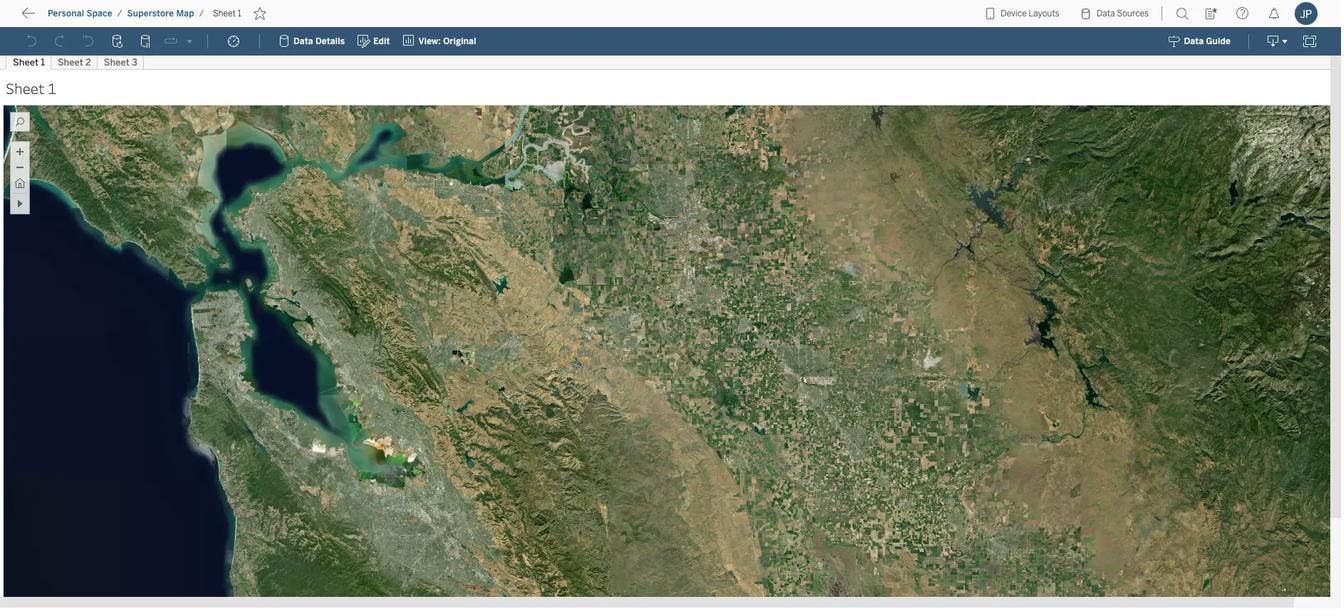 Task type: vqa. For each thing, say whether or not it's contained in the screenshot.
1st / from left
yes



Task type: locate. For each thing, give the bounding box(es) containing it.
2 / from the left
[[199, 9, 204, 19]]

/ right space
[[117, 9, 122, 19]]

1
[[238, 9, 241, 19]]

sheet
[[213, 9, 236, 19]]

superstore
[[127, 9, 174, 19]]

/
[[117, 9, 122, 19], [199, 9, 204, 19]]

to
[[64, 11, 75, 24]]

0 horizontal spatial /
[[117, 9, 122, 19]]

content
[[78, 11, 122, 24]]

sheet 1 element
[[209, 9, 246, 19]]

1 horizontal spatial /
[[199, 9, 204, 19]]

/ right 'map'
[[199, 9, 204, 19]]

superstore map link
[[126, 8, 195, 19]]



Task type: describe. For each thing, give the bounding box(es) containing it.
sheet 1
[[213, 9, 241, 19]]

personal
[[48, 9, 84, 19]]

1 / from the left
[[117, 9, 122, 19]]

space
[[86, 9, 112, 19]]

personal space / superstore map /
[[48, 9, 204, 19]]

map
[[176, 9, 194, 19]]

skip to content link
[[34, 8, 145, 27]]

skip to content
[[37, 11, 122, 24]]

personal space link
[[47, 8, 113, 19]]

skip
[[37, 11, 61, 24]]



